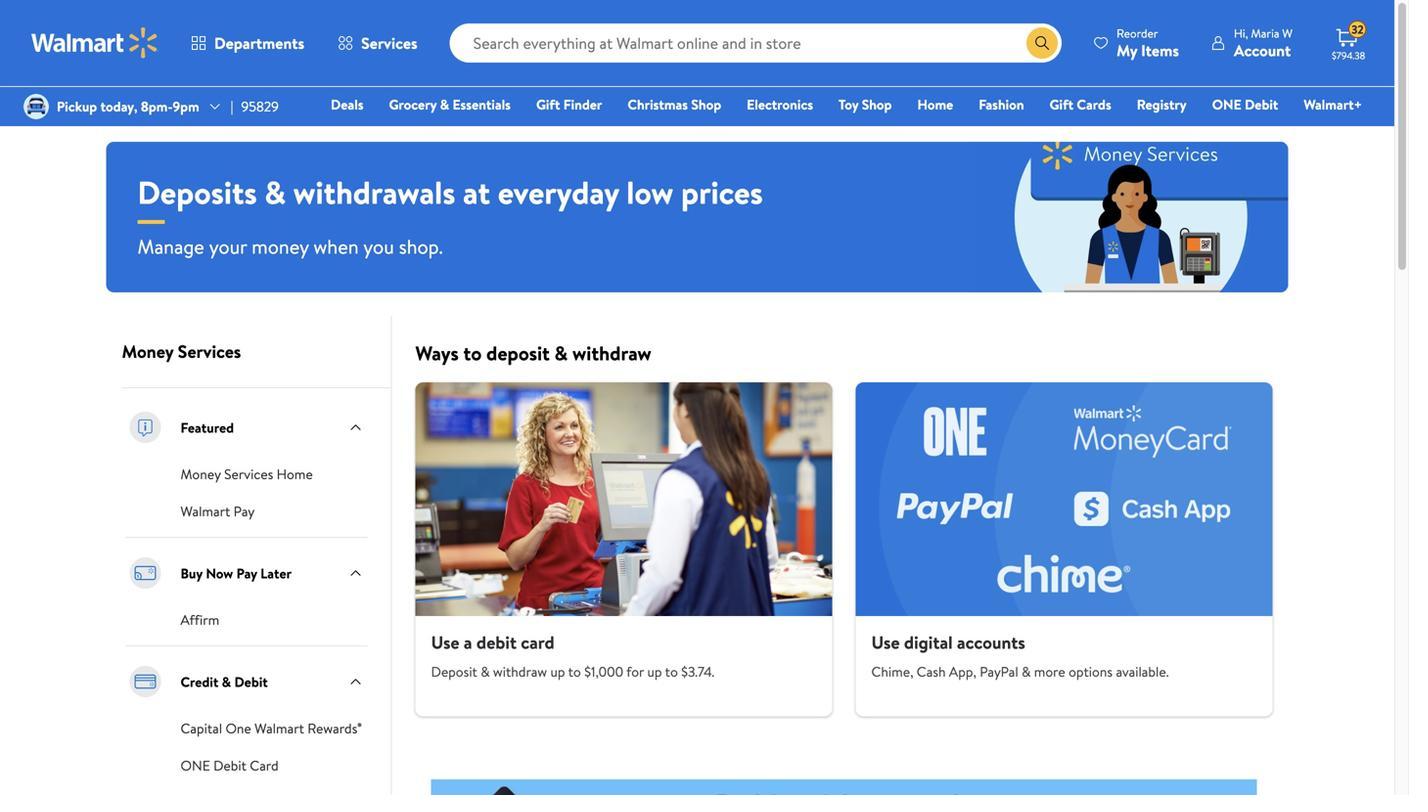 Task type: vqa. For each thing, say whether or not it's contained in the screenshot.
first 'up' from the left
yes



Task type: locate. For each thing, give the bounding box(es) containing it.
withdraw inside use a debit card deposit & withdraw up to $1,000 for up to $3.74.
[[493, 663, 547, 682]]

use a debit card list item
[[404, 383, 844, 717]]

walmart image
[[31, 27, 159, 59]]

0 vertical spatial withdraw
[[573, 340, 652, 367]]

debit with rewards. get 3% cash back at walmart. terms apply. image
[[431, 764, 1257, 796]]

money
[[252, 233, 309, 260]]

gift finder
[[536, 95, 602, 114]]

ways to deposit & withdraw
[[416, 340, 652, 367]]

to left $3.74. at the bottom of the page
[[665, 663, 678, 682]]

0 vertical spatial debit
[[1245, 95, 1279, 114]]

deposits & withdrawals at everyday low prices
[[138, 171, 763, 214]]

chime,
[[872, 663, 914, 682]]

debit left the card
[[214, 757, 247, 776]]

debit down account
[[1245, 95, 1279, 114]]

money for money services home
[[181, 465, 221, 484]]

one debit link
[[1204, 94, 1288, 115]]

finder
[[564, 95, 602, 114]]

pay right now
[[236, 564, 257, 583]]

services up "featured"
[[178, 340, 241, 364]]

home link
[[909, 94, 962, 115]]

1 horizontal spatial to
[[568, 663, 581, 682]]

gift left the "cards" at the top right
[[1050, 95, 1074, 114]]

list
[[404, 383, 1285, 717]]

credit & debit image
[[126, 663, 165, 702]]

0 vertical spatial home
[[918, 95, 954, 114]]

Search search field
[[450, 23, 1062, 63]]

services for money services
[[178, 340, 241, 364]]

withdraw down the card
[[493, 663, 547, 682]]

1 vertical spatial walmart
[[255, 719, 304, 739]]

1 vertical spatial withdraw
[[493, 663, 547, 682]]

up right 'for'
[[648, 663, 662, 682]]

1 vertical spatial services
[[178, 340, 241, 364]]

to right 'ways'
[[464, 340, 482, 367]]

one debit card
[[181, 757, 279, 776]]

1 horizontal spatial walmart
[[255, 719, 304, 739]]

pay
[[234, 502, 255, 521], [236, 564, 257, 583]]

shop inside toy shop link
[[862, 95, 892, 114]]

$794.38
[[1332, 49, 1366, 62]]

money up featured icon
[[122, 340, 174, 364]]

1 vertical spatial one
[[181, 757, 210, 776]]

0 horizontal spatial walmart
[[181, 502, 230, 521]]

registry link
[[1128, 94, 1196, 115]]

0 horizontal spatial to
[[464, 340, 482, 367]]

0 horizontal spatial use
[[431, 631, 460, 655]]

deposit
[[487, 340, 550, 367]]

95829
[[241, 97, 279, 116]]

0 horizontal spatial shop
[[691, 95, 722, 114]]

shop inside christmas shop link
[[691, 95, 722, 114]]

use a debit card deposit & withdraw up to $1,000 for up to $3.74.
[[431, 631, 715, 682]]

deposits
[[138, 171, 257, 214]]

1 horizontal spatial shop
[[862, 95, 892, 114]]

1 use from the left
[[431, 631, 460, 655]]

fashion link
[[970, 94, 1033, 115]]

1 up from the left
[[551, 663, 565, 682]]

walmart
[[181, 502, 230, 521], [255, 719, 304, 739]]

gift left the "finder"
[[536, 95, 560, 114]]

0 vertical spatial pay
[[234, 502, 255, 521]]

withdrawals
[[293, 171, 456, 214]]

2 vertical spatial services
[[224, 465, 273, 484]]

 image
[[23, 94, 49, 119]]

capital one walmart rewards®
[[181, 719, 362, 739]]

1 horizontal spatial gift
[[1050, 95, 1074, 114]]

1 horizontal spatial money
[[181, 465, 221, 484]]

shop right the toy on the top right
[[862, 95, 892, 114]]

account
[[1234, 40, 1291, 61]]

buy now pay later
[[181, 564, 292, 583]]

1 horizontal spatial home
[[918, 95, 954, 114]]

0 horizontal spatial money
[[122, 340, 174, 364]]

1 shop from the left
[[691, 95, 722, 114]]

walmart down money services home
[[181, 502, 230, 521]]

to left $1,000
[[568, 663, 581, 682]]

0 horizontal spatial gift
[[536, 95, 560, 114]]

2 gift from the left
[[1050, 95, 1074, 114]]

ways
[[416, 340, 459, 367]]

manage your money when you shop.
[[138, 233, 443, 260]]

my
[[1117, 40, 1138, 61]]

walmart+
[[1304, 95, 1363, 114]]

gift inside gift finder link
[[536, 95, 560, 114]]

a
[[464, 631, 472, 655]]

one for one debit card
[[181, 757, 210, 776]]

one down capital
[[181, 757, 210, 776]]

electronics
[[747, 95, 813, 114]]

& left more
[[1022, 663, 1031, 682]]

debit up one
[[234, 673, 268, 692]]

use inside use a debit card deposit & withdraw up to $1,000 for up to $3.74.
[[431, 631, 460, 655]]

debit
[[1245, 95, 1279, 114], [234, 673, 268, 692], [214, 757, 247, 776]]

registry
[[1137, 95, 1187, 114]]

featured
[[181, 418, 234, 437]]

2 use from the left
[[872, 631, 900, 655]]

& up the money
[[265, 171, 286, 214]]

prices
[[681, 171, 763, 214]]

maria
[[1251, 25, 1280, 42]]

&
[[440, 95, 449, 114], [265, 171, 286, 214], [555, 340, 568, 367], [481, 663, 490, 682], [1022, 663, 1031, 682], [222, 673, 231, 692]]

2 vertical spatial debit
[[214, 757, 247, 776]]

buy
[[181, 564, 203, 583]]

services up grocery in the top left of the page
[[361, 32, 418, 54]]

shop right christmas
[[691, 95, 722, 114]]

1 vertical spatial money
[[181, 465, 221, 484]]

capital
[[181, 719, 222, 739]]

use
[[431, 631, 460, 655], [872, 631, 900, 655]]

deposit
[[431, 663, 478, 682]]

one down account
[[1213, 95, 1242, 114]]

0 horizontal spatial up
[[551, 663, 565, 682]]

home
[[918, 95, 954, 114], [277, 465, 313, 484]]

gift
[[536, 95, 560, 114], [1050, 95, 1074, 114]]

up down the card
[[551, 663, 565, 682]]

walmart+ link
[[1295, 94, 1371, 115]]

use digital accounts list item
[[844, 383, 1285, 717]]

walmart up the card
[[255, 719, 304, 739]]

1 horizontal spatial one
[[1213, 95, 1242, 114]]

money services
[[122, 340, 241, 364]]

money services home
[[181, 465, 313, 484]]

accounts
[[957, 631, 1026, 655]]

gift cards
[[1050, 95, 1112, 114]]

0 horizontal spatial home
[[277, 465, 313, 484]]

items
[[1142, 40, 1180, 61]]

& right deposit
[[481, 663, 490, 682]]

1 vertical spatial home
[[277, 465, 313, 484]]

0 vertical spatial one
[[1213, 95, 1242, 114]]

1 gift from the left
[[536, 95, 560, 114]]

0 horizontal spatial withdraw
[[493, 663, 547, 682]]

shop
[[691, 95, 722, 114], [862, 95, 892, 114]]

8pm-
[[141, 97, 173, 116]]

1 horizontal spatial use
[[872, 631, 900, 655]]

withdraw
[[573, 340, 652, 367], [493, 663, 547, 682]]

later
[[261, 564, 292, 583]]

money up walmart pay link
[[181, 465, 221, 484]]

debit
[[477, 631, 517, 655]]

now
[[206, 564, 233, 583]]

use inside use digital accounts chime, cash app, paypal & more options available.
[[872, 631, 900, 655]]

use for use digital accounts
[[872, 631, 900, 655]]

money
[[122, 340, 174, 364], [181, 465, 221, 484]]

services
[[361, 32, 418, 54], [178, 340, 241, 364], [224, 465, 273, 484]]

use up chime,
[[872, 631, 900, 655]]

0 vertical spatial services
[[361, 32, 418, 54]]

cards
[[1077, 95, 1112, 114]]

0 horizontal spatial one
[[181, 757, 210, 776]]

to
[[464, 340, 482, 367], [568, 663, 581, 682], [665, 663, 678, 682]]

1 horizontal spatial up
[[648, 663, 662, 682]]

2 shop from the left
[[862, 95, 892, 114]]

use left 'a'
[[431, 631, 460, 655]]

2 up from the left
[[648, 663, 662, 682]]

gift inside gift cards 'link'
[[1050, 95, 1074, 114]]

for
[[627, 663, 644, 682]]

debit for one debit
[[1245, 95, 1279, 114]]

32
[[1352, 21, 1364, 38]]

your
[[209, 233, 247, 260]]

& right the deposit
[[555, 340, 568, 367]]

$3.74.
[[681, 663, 715, 682]]

1 horizontal spatial withdraw
[[573, 340, 652, 367]]

services up walmart pay link
[[224, 465, 273, 484]]

withdraw right the deposit
[[573, 340, 652, 367]]

shop for toy shop
[[862, 95, 892, 114]]

1 vertical spatial debit
[[234, 673, 268, 692]]

pay down money services home
[[234, 502, 255, 521]]

app,
[[949, 663, 977, 682]]

hi,
[[1234, 25, 1249, 42]]

0 vertical spatial money
[[122, 340, 174, 364]]



Task type: describe. For each thing, give the bounding box(es) containing it.
buy now pay later image
[[126, 554, 165, 593]]

credit & debit
[[181, 673, 268, 692]]

$1,000
[[585, 663, 624, 682]]

gift for gift cards
[[1050, 95, 1074, 114]]

services inside popup button
[[361, 32, 418, 54]]

more
[[1034, 663, 1066, 682]]

gift finder link
[[528, 94, 611, 115]]

card
[[250, 757, 279, 776]]

when
[[314, 233, 359, 260]]

money for money services
[[122, 340, 174, 364]]

gift cards link
[[1041, 94, 1121, 115]]

featured image
[[126, 408, 165, 447]]

shop for christmas shop
[[691, 95, 722, 114]]

| 95829
[[231, 97, 279, 116]]

available.
[[1116, 663, 1169, 682]]

w
[[1283, 25, 1293, 42]]

low
[[627, 171, 674, 214]]

affirm link
[[181, 609, 220, 630]]

reorder my items
[[1117, 25, 1180, 61]]

hi, maria w account
[[1234, 25, 1293, 61]]

debit for one debit card
[[214, 757, 247, 776]]

today,
[[100, 97, 137, 116]]

christmas shop link
[[619, 94, 730, 115]]

cash
[[917, 663, 946, 682]]

one debit
[[1213, 95, 1279, 114]]

fashion
[[979, 95, 1024, 114]]

you
[[363, 233, 394, 260]]

pickup today, 8pm-9pm
[[57, 97, 199, 116]]

essentials
[[453, 95, 511, 114]]

card
[[521, 631, 555, 655]]

deals
[[331, 95, 364, 114]]

grocery & essentials
[[389, 95, 511, 114]]

options
[[1069, 663, 1113, 682]]

electronics link
[[738, 94, 822, 115]]

& right grocery in the top left of the page
[[440, 95, 449, 114]]

one for one debit
[[1213, 95, 1242, 114]]

toy shop link
[[830, 94, 901, 115]]

money services home link
[[181, 463, 313, 485]]

paypal
[[980, 663, 1019, 682]]

departments
[[214, 32, 305, 54]]

0 vertical spatial walmart
[[181, 502, 230, 521]]

christmas shop
[[628, 95, 722, 114]]

pickup
[[57, 97, 97, 116]]

manage
[[138, 233, 204, 260]]

use digital accounts chime, cash app, paypal & more options available.
[[872, 631, 1169, 682]]

use for use a debit card
[[431, 631, 460, 655]]

grocery
[[389, 95, 437, 114]]

gift for gift finder
[[536, 95, 560, 114]]

1 vertical spatial pay
[[236, 564, 257, 583]]

affirm
[[181, 611, 220, 630]]

credit
[[181, 673, 219, 692]]

everyday
[[498, 171, 619, 214]]

services button
[[321, 20, 434, 67]]

& inside use digital accounts chime, cash app, paypal & more options available.
[[1022, 663, 1031, 682]]

toy shop
[[839, 95, 892, 114]]

one
[[226, 719, 251, 739]]

Walmart Site-Wide search field
[[450, 23, 1062, 63]]

one debit card link
[[181, 755, 279, 776]]

9pm
[[173, 97, 199, 116]]

pay inside walmart pay link
[[234, 502, 255, 521]]

|
[[231, 97, 233, 116]]

rewards®
[[308, 719, 362, 739]]

2 horizontal spatial to
[[665, 663, 678, 682]]

grocery & essentials link
[[380, 94, 520, 115]]

search icon image
[[1035, 35, 1050, 51]]

at
[[463, 171, 490, 214]]

deals link
[[322, 94, 372, 115]]

christmas
[[628, 95, 688, 114]]

digital
[[904, 631, 953, 655]]

list containing use a debit card
[[404, 383, 1285, 717]]

reorder
[[1117, 25, 1159, 42]]

services for money services home
[[224, 465, 273, 484]]

& right credit
[[222, 673, 231, 692]]

toy
[[839, 95, 859, 114]]

& inside use a debit card deposit & withdraw up to $1,000 for up to $3.74.
[[481, 663, 490, 682]]

walmart pay
[[181, 502, 255, 521]]

walmart pay link
[[181, 500, 255, 522]]

capital one walmart rewards® link
[[181, 718, 362, 739]]

departments button
[[174, 20, 321, 67]]



